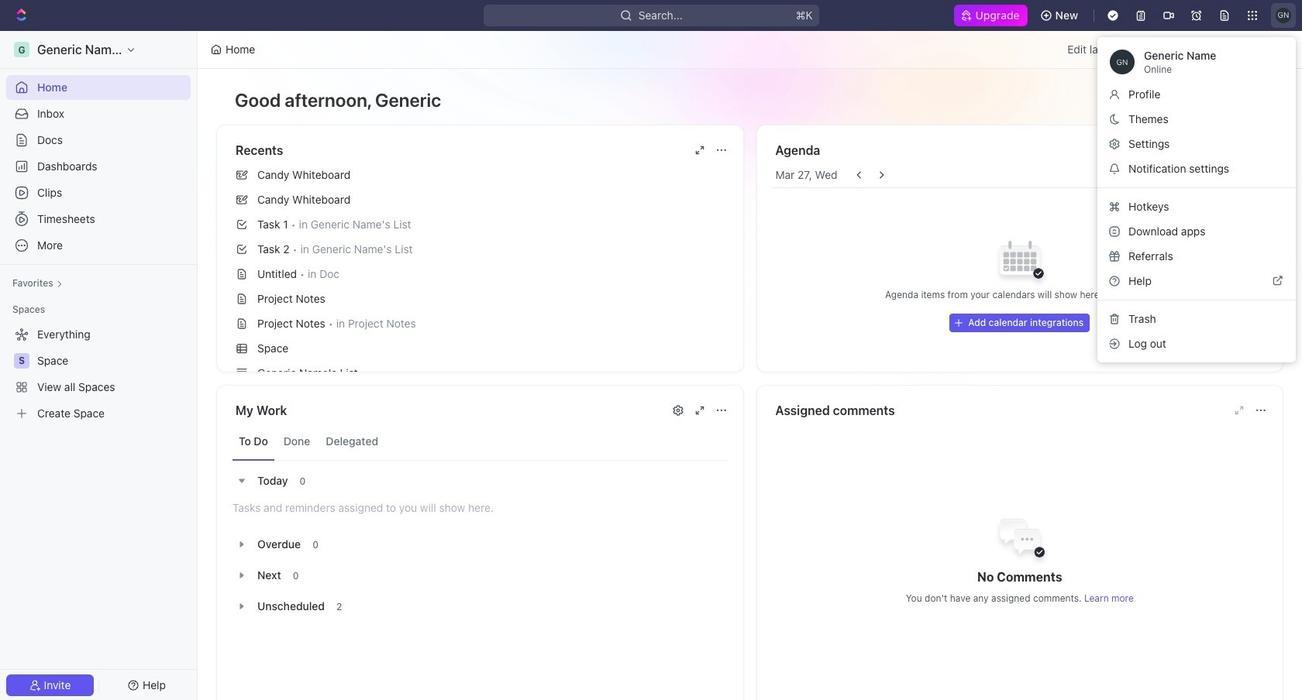 Task type: vqa. For each thing, say whether or not it's contained in the screenshot.
Press SPACE to select this row. row containing 2
no



Task type: locate. For each thing, give the bounding box(es) containing it.
tab list
[[233, 423, 727, 461]]

sidebar navigation
[[0, 31, 198, 701]]

tree
[[6, 322, 191, 426]]



Task type: describe. For each thing, give the bounding box(es) containing it.
tree inside sidebar navigation
[[6, 322, 191, 426]]



